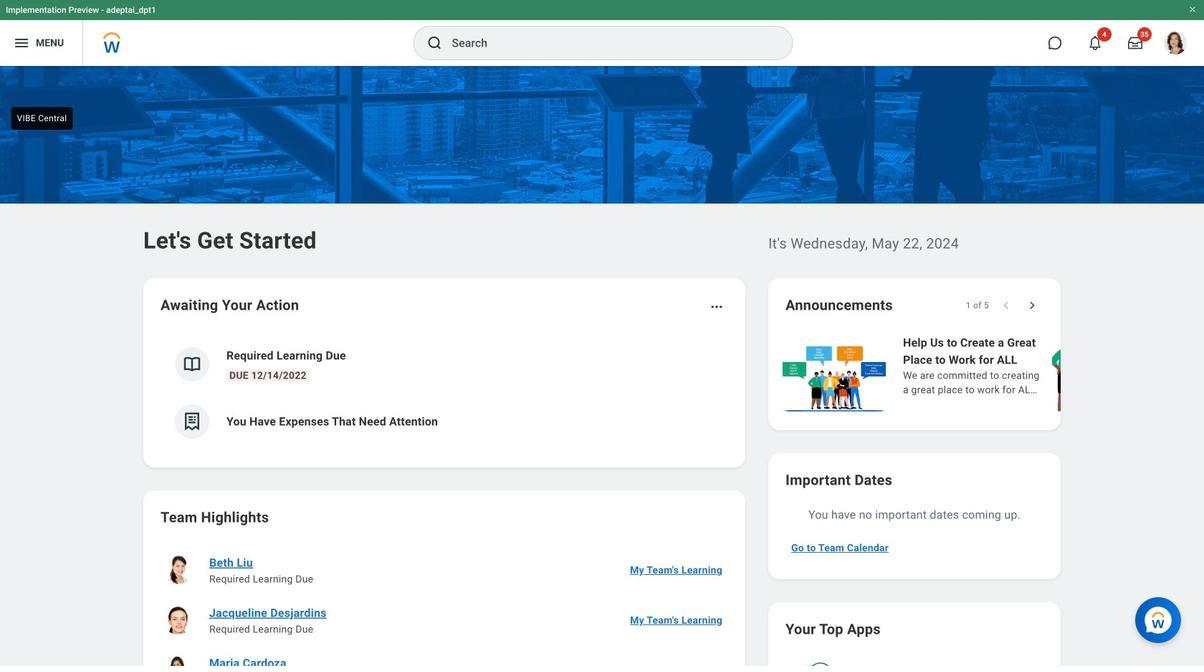 Task type: describe. For each thing, give the bounding box(es) containing it.
dashboard expenses image
[[181, 411, 203, 433]]

search image
[[426, 34, 444, 52]]

chevron left small image
[[1000, 298, 1014, 313]]

book open image
[[181, 354, 203, 375]]



Task type: locate. For each thing, give the bounding box(es) containing it.
close environment banner image
[[1189, 5, 1198, 14]]

main content
[[0, 66, 1205, 666]]

banner
[[0, 0, 1205, 66]]

justify image
[[13, 34, 30, 52]]

status
[[967, 300, 990, 311]]

list
[[780, 333, 1205, 413], [161, 336, 729, 450], [161, 545, 729, 666]]

notifications large image
[[1089, 36, 1103, 50]]

profile logan mcneil image
[[1165, 32, 1188, 57]]

chevron right small image
[[1026, 298, 1040, 313]]

Search Workday  search field
[[452, 27, 764, 59]]

inbox large image
[[1129, 36, 1143, 50]]



Task type: vqa. For each thing, say whether or not it's contained in the screenshot.
Book Open icon
yes



